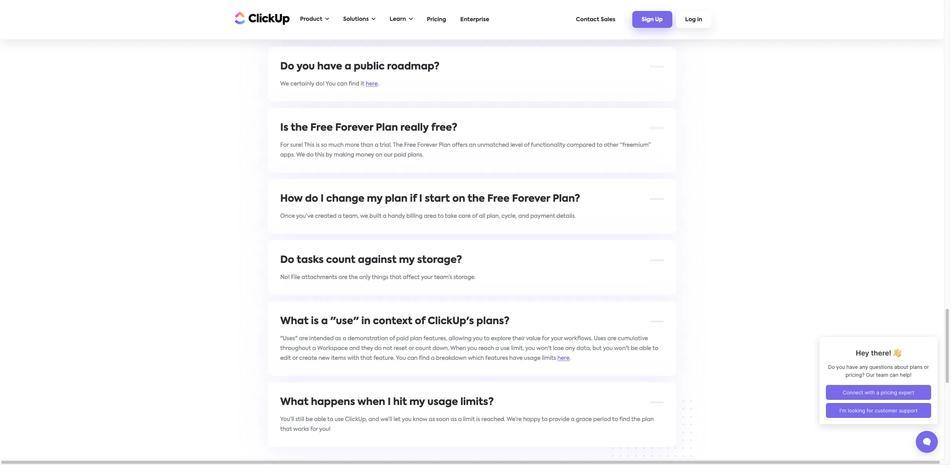 Task type: vqa. For each thing, say whether or not it's contained in the screenshot.
right Whiteboards
no



Task type: describe. For each thing, give the bounding box(es) containing it.
0 horizontal spatial are
[[299, 336, 308, 342]]

1 horizontal spatial in
[[697, 17, 702, 22]]

limits?
[[461, 398, 494, 407]]

for sure! this is so much more than a trial. the free forever plan offers an unmatched level of functionality compared to other "freemium" apps. we do this by making money on our paid plans.
[[280, 142, 651, 158]]

a left 'grace'
[[571, 417, 575, 422]]

team's
[[434, 275, 452, 280]]

create
[[299, 356, 317, 361]]

0 horizontal spatial can
[[337, 81, 348, 87]]

throughout
[[280, 346, 311, 351]]

money
[[356, 152, 374, 158]]

contact sales button
[[572, 13, 619, 26]]

of inside "uses" are intended as a demonstration of paid plan features, allowing you to explore their value for your workflows. uses are cumulative throughout a workspace and they do not reset or count down. when you reach a use limit, you won't lose any data, but you won't be able to edit or create new items with that feature. you can find a breakdown which features have usage limits
[[390, 336, 395, 342]]

plans?
[[477, 317, 510, 327]]

to inside for sure! this is so much more than a trial. the free forever plan offers an unmatched level of functionality compared to other "freemium" apps. we do this by making money on our paid plans.
[[597, 142, 603, 148]]

0 vertical spatial we
[[280, 81, 289, 87]]

of left all
[[472, 213, 478, 219]]

so
[[321, 142, 327, 148]]

0 vertical spatial forever
[[335, 123, 374, 133]]

1 vertical spatial billing
[[407, 213, 423, 219]]

find inside "uses" are intended as a demonstration of paid plan features, allowing you to explore their value for your workflows. uses are cumulative throughout a workspace and they do not reset or count down. when you reach a use limit, you won't lose any data, but you won't be able to edit or create new items with that feature. you can find a breakdown which features have usage limits
[[419, 356, 430, 361]]

a up create at bottom
[[313, 346, 316, 351]]

really
[[401, 123, 429, 133]]

demonstration
[[348, 336, 388, 342]]

of inside you're free to cancel at anytime! when you do, your current plan will last until the end of your billing cycle, unless you choose to downgrade immediately.
[[512, 10, 518, 16]]

a up features
[[496, 346, 499, 351]]

what is a "use" in context of clickup's plans?
[[280, 317, 510, 327]]

do for do you have a public roadmap?
[[280, 62, 294, 72]]

the inside you're free to cancel at anytime! when you do, your current plan will last until the end of your billing cycle, unless you choose to downgrade immediately.
[[490, 10, 499, 16]]

you down the value
[[526, 346, 535, 351]]

plan inside "uses" are intended as a demonstration of paid plan features, allowing you to explore their value for your workflows. uses are cumulative throughout a workspace and they do not reset or count down. when you reach a use limit, you won't lose any data, but you won't be able to edit or create new items with that feature. you can find a breakdown which features have usage limits
[[410, 336, 422, 342]]

0 horizontal spatial plan
[[376, 123, 398, 133]]

my for storage?
[[399, 255, 415, 265]]

count inside "uses" are intended as a demonstration of paid plan features, allowing you to explore their value for your workflows. uses are cumulative throughout a workspace and they do not reset or count down. when you reach a use limit, you won't lose any data, but you won't be able to edit or create new items with that feature. you can find a breakdown which features have usage limits
[[416, 346, 431, 351]]

last
[[466, 10, 475, 16]]

0 vertical spatial here
[[366, 81, 378, 87]]

2 vertical spatial my
[[410, 398, 425, 407]]

certainly
[[291, 81, 315, 87]]

sign up
[[642, 17, 663, 22]]

the up all
[[468, 194, 485, 204]]

a inside for sure! this is so much more than a trial. the free forever plan offers an unmatched level of functionality compared to other "freemium" apps. we do this by making money on our paid plans.
[[375, 142, 379, 148]]

this
[[304, 142, 315, 148]]

the
[[393, 142, 403, 148]]

do you have a public roadmap?
[[280, 62, 440, 72]]

more
[[345, 142, 360, 148]]

a up intended
[[321, 317, 328, 327]]

learn
[[390, 16, 406, 22]]

works
[[294, 427, 309, 432]]

if
[[410, 194, 417, 204]]

0 vertical spatial and
[[518, 213, 529, 219]]

care
[[459, 213, 471, 219]]

as inside "uses" are intended as a demonstration of paid plan features, allowing you to explore their value for your workflows. uses are cumulative throughout a workspace and they do not reset or count down. when you reach a use limit, you won't lose any data, but you won't be able to edit or create new items with that feature. you can find a breakdown which features have usage limits
[[335, 336, 341, 342]]

explore
[[491, 336, 511, 342]]

do,
[[398, 10, 407, 16]]

0 vertical spatial that
[[390, 275, 402, 280]]

1 vertical spatial is
[[311, 317, 319, 327]]

"use"
[[330, 317, 359, 327]]

free?
[[431, 123, 458, 133]]

cumulative
[[618, 336, 648, 342]]

any
[[565, 346, 575, 351]]

storage.
[[454, 275, 476, 280]]

forever for than
[[417, 142, 438, 148]]

details.
[[557, 213, 576, 219]]

sign up button
[[632, 11, 672, 28]]

we'll
[[381, 417, 392, 422]]

anytime!
[[345, 10, 369, 16]]

reset
[[394, 346, 407, 351]]

your inside "uses" are intended as a demonstration of paid plan features, allowing you to explore their value for your workflows. uses are cumulative throughout a workspace and they do not reset or count down. when you reach a use limit, you won't lose any data, but you won't be able to edit or create new items with that feature. you can find a breakdown which features have usage limits
[[551, 336, 563, 342]]

solutions
[[343, 16, 369, 22]]

and inside you'll still be able to use clickup, and we'll let you know as soon as a limit is reached. we're happy to provide a grace period to find the plan that works for you!
[[369, 417, 379, 422]]

here link for do you have a public roadmap?
[[366, 81, 378, 87]]

you up certainly
[[297, 62, 315, 72]]

paid inside "uses" are intended as a demonstration of paid plan features, allowing you to explore their value for your workflows. uses are cumulative throughout a workspace and they do not reset or count down. when you reach a use limit, you won't lose any data, but you won't be able to edit or create new items with that feature. you can find a breakdown which features have usage limits
[[396, 336, 409, 342]]

let
[[394, 417, 401, 422]]

sure!
[[290, 142, 303, 148]]

"freemium"
[[620, 142, 651, 148]]

soon
[[436, 417, 449, 422]]

plan?
[[553, 194, 580, 204]]

your right end
[[519, 10, 530, 16]]

once
[[280, 213, 295, 219]]

at
[[337, 10, 343, 16]]

you up which
[[468, 346, 477, 351]]

know
[[413, 417, 428, 422]]

how do i change my plan if i start on the free forever plan?
[[280, 194, 580, 204]]

what for what happens when i hit my usage limits?
[[280, 398, 309, 407]]

1 horizontal spatial .
[[570, 356, 571, 361]]

1 vertical spatial in
[[362, 317, 371, 327]]

log in link
[[676, 11, 712, 28]]

a left limit
[[458, 417, 462, 422]]

1 horizontal spatial here
[[558, 356, 570, 361]]

forever for i
[[512, 194, 550, 204]]

you up contact
[[584, 10, 594, 16]]

product
[[300, 16, 322, 22]]

our
[[384, 152, 393, 158]]

able inside "uses" are intended as a demonstration of paid plan features, allowing you to explore their value for your workflows. uses are cumulative throughout a workspace and they do not reset or count down. when you reach a use limit, you won't lose any data, but you won't be able to edit or create new items with that feature. you can find a breakdown which features have usage limits
[[639, 346, 651, 351]]

new
[[319, 356, 330, 361]]

here link for what is a "use" in context of clickup's plans?
[[558, 356, 570, 361]]

edit
[[280, 356, 291, 361]]

0 vertical spatial count
[[326, 255, 356, 265]]

plan,
[[487, 213, 500, 219]]

free
[[298, 10, 309, 16]]

handy
[[388, 213, 405, 219]]

you've
[[296, 213, 314, 219]]

a left public on the left of the page
[[345, 62, 352, 72]]

we certainly do! you can find it here .
[[280, 81, 379, 87]]

2 horizontal spatial as
[[451, 417, 457, 422]]

free for plan
[[487, 194, 510, 204]]

plan inside you're free to cancel at anytime! when you do, your current plan will last until the end of your billing cycle, unless you choose to downgrade immediately.
[[442, 10, 454, 16]]

features,
[[424, 336, 448, 342]]

on inside for sure! this is so much more than a trial. the free forever plan offers an unmatched level of functionality compared to other "freemium" apps. we do this by making money on our paid plans.
[[376, 152, 383, 158]]

1 vertical spatial do
[[305, 194, 318, 204]]

by
[[326, 152, 333, 158]]

of inside for sure! this is so much more than a trial. the free forever plan offers an unmatched level of functionality compared to other "freemium" apps. we do this by making money on our paid plans.
[[524, 142, 530, 148]]

grace
[[576, 417, 592, 422]]

no!
[[280, 275, 290, 280]]

data,
[[577, 346, 591, 351]]

1 horizontal spatial as
[[429, 417, 435, 422]]

use inside "uses" are intended as a demonstration of paid plan features, allowing you to explore their value for your workflows. uses are cumulative throughout a workspace and they do not reset or count down. when you reach a use limit, you won't lose any data, but you won't be able to edit or create new items with that feature. you can find a breakdown which features have usage limits
[[501, 346, 510, 351]]

0 vertical spatial have
[[317, 62, 342, 72]]

be inside you'll still be able to use clickup, and we'll let you know as soon as a limit is reached. we're happy to provide a grace period to find the plan that works for you!
[[306, 417, 313, 422]]

apps.
[[280, 152, 295, 158]]

team,
[[343, 213, 359, 219]]

all
[[479, 213, 486, 219]]

learn button
[[386, 11, 417, 27]]

than
[[361, 142, 374, 148]]

my for plan
[[367, 194, 383, 204]]

you up learn
[[387, 10, 397, 16]]

what for what is a "use" in context of clickup's plans?
[[280, 317, 309, 327]]

built
[[370, 213, 382, 219]]

created
[[315, 213, 337, 219]]

until
[[477, 10, 489, 16]]

2 horizontal spatial are
[[608, 336, 617, 342]]

a down down. in the bottom left of the page
[[431, 356, 435, 361]]

can inside "uses" are intended as a demonstration of paid plan features, allowing you to explore their value for your workflows. uses are cumulative throughout a workspace and they do not reset or count down. when you reach a use limit, you won't lose any data, but you won't be able to edit or create new items with that feature. you can find a breakdown which features have usage limits
[[407, 356, 418, 361]]

that inside you'll still be able to use clickup, and we'll let you know as soon as a limit is reached. we're happy to provide a grace period to find the plan that works for you!
[[280, 427, 292, 432]]

find inside you'll still be able to use clickup, and we'll let you know as soon as a limit is reached. we're happy to provide a grace period to find the plan that works for you!
[[620, 417, 630, 422]]

able inside you'll still be able to use clickup, and we'll let you know as soon as a limit is reached. we're happy to provide a grace period to find the plan that works for you!
[[314, 417, 326, 422]]

change
[[326, 194, 365, 204]]

for
[[280, 142, 289, 148]]

roadmap?
[[387, 62, 440, 72]]

enterprise
[[460, 17, 489, 22]]

0 vertical spatial or
[[409, 346, 414, 351]]

be inside "uses" are intended as a demonstration of paid plan features, allowing you to explore their value for your workflows. uses are cumulative throughout a workspace and they do not reset or count down. when you reach a use limit, you won't lose any data, but you won't be able to edit or create new items with that feature. you can find a breakdown which features have usage limits
[[631, 346, 638, 351]]

0 vertical spatial find
[[349, 81, 360, 87]]

plans.
[[408, 152, 424, 158]]



Task type: locate. For each thing, give the bounding box(es) containing it.
for right the value
[[542, 336, 550, 342]]

plan left offers
[[439, 142, 451, 148]]

you're free to cancel at anytime! when you do, your current plan will last until the end of your billing cycle, unless you choose to downgrade immediately.
[[280, 10, 655, 25]]

as up workspace
[[335, 336, 341, 342]]

1 horizontal spatial that
[[361, 356, 372, 361]]

that down 'you'll'
[[280, 427, 292, 432]]

find down features,
[[419, 356, 430, 361]]

1 horizontal spatial won't
[[614, 346, 630, 351]]

have up we certainly do! you can find it here .
[[317, 62, 342, 72]]

1 won't from the left
[[537, 346, 552, 351]]

it
[[361, 81, 365, 87]]

the inside you'll still be able to use clickup, and we'll let you know as soon as a limit is reached. we're happy to provide a grace period to find the plan that works for you!
[[632, 417, 641, 422]]

which
[[468, 356, 484, 361]]

paid
[[394, 152, 406, 158], [396, 336, 409, 342]]

2 won't from the left
[[614, 346, 630, 351]]

log in
[[685, 17, 702, 22]]

0 vertical spatial my
[[367, 194, 383, 204]]

1 vertical spatial on
[[453, 194, 465, 204]]

you!
[[319, 427, 331, 432]]

0 vertical spatial able
[[639, 346, 651, 351]]

hit
[[393, 398, 407, 407]]

can right feature.
[[407, 356, 418, 361]]

billing left unless
[[532, 10, 548, 16]]

0 horizontal spatial we
[[280, 81, 289, 87]]

breakdown
[[436, 356, 467, 361]]

clickup image
[[233, 10, 290, 25]]

your right the 'affect'
[[421, 275, 433, 280]]

paid inside for sure! this is so much more than a trial. the free forever plan offers an unmatched level of functionality compared to other "freemium" apps. we do this by making money on our paid plans.
[[394, 152, 406, 158]]

2 vertical spatial is
[[476, 417, 480, 422]]

compared
[[567, 142, 596, 148]]

1 horizontal spatial have
[[509, 356, 523, 361]]

in
[[697, 17, 702, 22], [362, 317, 371, 327]]

1 vertical spatial you
[[396, 356, 406, 361]]

1 horizontal spatial here link
[[558, 356, 570, 361]]

2 vertical spatial and
[[369, 417, 379, 422]]

paid down the on the top left of the page
[[394, 152, 406, 158]]

for left you!
[[311, 427, 318, 432]]

immediately.
[[280, 20, 316, 25]]

of up features,
[[415, 317, 426, 327]]

still
[[296, 417, 305, 422]]

2 vertical spatial forever
[[512, 194, 550, 204]]

1 horizontal spatial i
[[388, 398, 391, 407]]

contact sales
[[576, 17, 615, 22]]

1 vertical spatial count
[[416, 346, 431, 351]]

0 vertical spatial here link
[[366, 81, 378, 87]]

when inside "uses" are intended as a demonstration of paid plan features, allowing you to explore their value for your workflows. uses are cumulative throughout a workspace and they do not reset or count down. when you reach a use limit, you won't lose any data, but you won't be able to edit or create new items with that feature. you can find a breakdown which features have usage limits
[[450, 346, 466, 351]]

0 horizontal spatial as
[[335, 336, 341, 342]]

you up "reach"
[[473, 336, 483, 342]]

1 vertical spatial and
[[349, 346, 360, 351]]

up
[[655, 17, 663, 22]]

2 horizontal spatial forever
[[512, 194, 550, 204]]

free up so
[[311, 123, 333, 133]]

do inside "uses" are intended as a demonstration of paid plan features, allowing you to explore their value for your workflows. uses are cumulative throughout a workspace and they do not reset or count down. when you reach a use limit, you won't lose any data, but you won't be able to edit or create new items with that feature. you can find a breakdown which features have usage limits
[[375, 346, 382, 351]]

won't down cumulative
[[614, 346, 630, 351]]

reached.
[[482, 417, 506, 422]]

able down cumulative
[[639, 346, 651, 351]]

offers
[[452, 142, 468, 148]]

are left only
[[339, 275, 348, 280]]

affect
[[403, 275, 420, 280]]

provide
[[549, 417, 570, 422]]

for inside "uses" are intended as a demonstration of paid plan features, allowing you to explore their value for your workflows. uses are cumulative throughout a workspace and they do not reset or count down. when you reach a use limit, you won't lose any data, but you won't be able to edit or create new items with that feature. you can find a breakdown which features have usage limits
[[542, 336, 550, 342]]

1 horizontal spatial use
[[501, 346, 510, 351]]

cancel
[[318, 10, 336, 16]]

0 vertical spatial use
[[501, 346, 510, 351]]

do left the not
[[375, 346, 382, 351]]

level
[[511, 142, 523, 148]]

you right "but"
[[603, 346, 613, 351]]

0 horizontal spatial .
[[378, 81, 379, 87]]

choose
[[595, 10, 615, 16]]

my right hit
[[410, 398, 425, 407]]

an
[[469, 142, 476, 148]]

limits
[[542, 356, 556, 361]]

as
[[335, 336, 341, 342], [429, 417, 435, 422], [451, 417, 457, 422]]

the right 'is'
[[291, 123, 308, 133]]

once you've created a team, we built a handy billing area to take care of all plan, cycle, and payment details.
[[280, 213, 576, 219]]

workflows.
[[564, 336, 593, 342]]

plan inside you'll still be able to use clickup, and we'll let you know as soon as a limit is reached. we're happy to provide a grace period to find the plan that works for you!
[[642, 417, 654, 422]]

against
[[358, 255, 397, 265]]

forever
[[335, 123, 374, 133], [417, 142, 438, 148], [512, 194, 550, 204]]

0 vertical spatial .
[[378, 81, 379, 87]]

0 horizontal spatial you
[[326, 81, 336, 87]]

1 vertical spatial use
[[335, 417, 344, 422]]

payment
[[531, 213, 555, 219]]

and up with
[[349, 346, 360, 351]]

. right it
[[378, 81, 379, 87]]

able up you!
[[314, 417, 326, 422]]

a up workspace
[[343, 336, 346, 342]]

and
[[518, 213, 529, 219], [349, 346, 360, 351], [369, 417, 379, 422]]

a left trial.
[[375, 142, 379, 148]]

here link right it
[[366, 81, 378, 87]]

0 horizontal spatial or
[[292, 356, 298, 361]]

count down features,
[[416, 346, 431, 351]]

a right built
[[383, 213, 387, 219]]

0 horizontal spatial here
[[366, 81, 378, 87]]

or right 'reset' at bottom left
[[409, 346, 414, 351]]

able
[[639, 346, 651, 351], [314, 417, 326, 422]]

we
[[360, 213, 368, 219]]

the left only
[[349, 275, 358, 280]]

your right do,
[[408, 10, 420, 16]]

forever inside for sure! this is so much more than a trial. the free forever plan offers an unmatched level of functionality compared to other "freemium" apps. we do this by making money on our paid plans.
[[417, 142, 438, 148]]

other
[[604, 142, 619, 148]]

you inside "uses" are intended as a demonstration of paid plan features, allowing you to explore their value for your workflows. uses are cumulative throughout a workspace and they do not reset or count down. when you reach a use limit, you won't lose any data, but you won't be able to edit or create new items with that feature. you can find a breakdown which features have usage limits
[[396, 356, 406, 361]]

are up throughout
[[299, 336, 308, 342]]

but
[[593, 346, 602, 351]]

usage up soon
[[428, 398, 458, 407]]

. down any
[[570, 356, 571, 361]]

1 horizontal spatial count
[[416, 346, 431, 351]]

log
[[685, 17, 696, 22]]

of up the not
[[390, 336, 395, 342]]

free for much
[[404, 142, 416, 148]]

on left our
[[376, 152, 383, 158]]

0 vertical spatial do
[[280, 62, 294, 72]]

the right period
[[632, 417, 641, 422]]

functionality
[[531, 142, 566, 148]]

1 do from the top
[[280, 62, 294, 72]]

free up plans.
[[404, 142, 416, 148]]

is
[[316, 142, 320, 148], [311, 317, 319, 327], [476, 417, 480, 422]]

1 vertical spatial find
[[419, 356, 430, 361]]

0 horizontal spatial use
[[335, 417, 344, 422]]

when
[[370, 10, 386, 16], [450, 346, 466, 351]]

for inside you'll still be able to use clickup, and we'll let you know as soon as a limit is reached. we're happy to provide a grace period to find the plan that works for you!
[[311, 427, 318, 432]]

solutions button
[[339, 11, 379, 27]]

much
[[329, 142, 344, 148]]

1 horizontal spatial you
[[396, 356, 406, 361]]

file
[[291, 275, 300, 280]]

1 vertical spatial free
[[404, 142, 416, 148]]

2 horizontal spatial free
[[487, 194, 510, 204]]

1 horizontal spatial or
[[409, 346, 414, 351]]

be right still
[[306, 417, 313, 422]]

here
[[366, 81, 378, 87], [558, 356, 570, 361]]

1 vertical spatial be
[[306, 417, 313, 422]]

use down explore
[[501, 346, 510, 351]]

1 horizontal spatial find
[[419, 356, 430, 361]]

usage inside "uses" are intended as a demonstration of paid plan features, allowing you to explore their value for your workflows. uses are cumulative throughout a workspace and they do not reset or count down. when you reach a use limit, you won't lose any data, but you won't be able to edit or create new items with that feature. you can find a breakdown which features have usage limits
[[524, 356, 541, 361]]

0 vertical spatial paid
[[394, 152, 406, 158]]

and inside "uses" are intended as a demonstration of paid plan features, allowing you to explore their value for your workflows. uses are cumulative throughout a workspace and they do not reset or count down. when you reach a use limit, you won't lose any data, but you won't be able to edit or create new items with that feature. you can find a breakdown which features have usage limits
[[349, 346, 360, 351]]

0 horizontal spatial count
[[326, 255, 356, 265]]

here link down lose
[[558, 356, 570, 361]]

here link
[[366, 81, 378, 87], [558, 356, 570, 361]]

you down 'reset' at bottom left
[[396, 356, 406, 361]]

0 vertical spatial do
[[307, 152, 314, 158]]

2 horizontal spatial that
[[390, 275, 402, 280]]

feature.
[[374, 356, 395, 361]]

won't up the limits
[[537, 346, 552, 351]]

your up lose
[[551, 336, 563, 342]]

do inside for sure! this is so much more than a trial. the free forever plan offers an unmatched level of functionality compared to other "freemium" apps. we do this by making money on our paid plans.
[[307, 152, 314, 158]]

forever up plans.
[[417, 142, 438, 148]]

2 horizontal spatial and
[[518, 213, 529, 219]]

1 horizontal spatial able
[[639, 346, 651, 351]]

plan inside for sure! this is so much more than a trial. the free forever plan offers an unmatched level of functionality compared to other "freemium" apps. we do this by making money on our paid plans.
[[439, 142, 451, 148]]

1 horizontal spatial on
[[453, 194, 465, 204]]

0 horizontal spatial be
[[306, 417, 313, 422]]

that down they
[[361, 356, 372, 361]]

and left we'll
[[369, 417, 379, 422]]

here right it
[[366, 81, 378, 87]]

context
[[373, 317, 413, 327]]

1 horizontal spatial for
[[542, 336, 550, 342]]

is inside you'll still be able to use clickup, and we'll let you know as soon as a limit is reached. we're happy to provide a grace period to find the plan that works for you!
[[476, 417, 480, 422]]

unless
[[566, 10, 583, 16]]

what up still
[[280, 398, 309, 407]]

you right let
[[402, 417, 412, 422]]

you right do!
[[326, 81, 336, 87]]

contact
[[576, 17, 599, 22]]

or right 'edit'
[[292, 356, 298, 361]]

0 horizontal spatial here link
[[366, 81, 378, 87]]

0 vertical spatial is
[[316, 142, 320, 148]]

1 horizontal spatial billing
[[532, 10, 548, 16]]

use left clickup,
[[335, 417, 344, 422]]

do up certainly
[[280, 62, 294, 72]]

can left it
[[337, 81, 348, 87]]

forever up more
[[335, 123, 374, 133]]

find right period
[[620, 417, 630, 422]]

forever up the payment
[[512, 194, 550, 204]]

0 horizontal spatial billing
[[407, 213, 423, 219]]

2 do from the top
[[280, 255, 294, 265]]

billing left area
[[407, 213, 423, 219]]

2 what from the top
[[280, 398, 309, 407]]

we inside for sure! this is so much more than a trial. the free forever plan offers an unmatched level of functionality compared to other "freemium" apps. we do this by making money on our paid plans.
[[296, 152, 305, 158]]

as right soon
[[451, 417, 457, 422]]

when inside you're free to cancel at anytime! when you do, your current plan will last until the end of your billing cycle, unless you choose to downgrade immediately.
[[370, 10, 386, 16]]

only
[[359, 275, 371, 280]]

0 vertical spatial what
[[280, 317, 309, 327]]

sales
[[601, 17, 615, 22]]

2 horizontal spatial i
[[419, 194, 423, 204]]

what up the "uses"
[[280, 317, 309, 327]]

do for do tasks count against my storage?
[[280, 255, 294, 265]]

0 horizontal spatial won't
[[537, 346, 552, 351]]

0 vertical spatial when
[[370, 10, 386, 16]]

free up plan,
[[487, 194, 510, 204]]

1 vertical spatial we
[[296, 152, 305, 158]]

we left certainly
[[280, 81, 289, 87]]

unmatched
[[478, 142, 509, 148]]

what happens when i hit my usage limits?
[[280, 398, 494, 407]]

to
[[311, 10, 316, 16], [616, 10, 622, 16], [597, 142, 603, 148], [438, 213, 444, 219], [484, 336, 490, 342], [653, 346, 659, 351], [328, 417, 333, 422], [542, 417, 548, 422], [612, 417, 618, 422]]

are right uses on the bottom of the page
[[608, 336, 617, 342]]

pricing link
[[423, 13, 450, 26]]

0 horizontal spatial have
[[317, 62, 342, 72]]

free inside for sure! this is so much more than a trial. the free forever plan offers an unmatched level of functionality compared to other "freemium" apps. we do this by making money on our paid plans.
[[404, 142, 416, 148]]

0 horizontal spatial for
[[311, 427, 318, 432]]

0 vertical spatial be
[[631, 346, 638, 351]]

1 horizontal spatial usage
[[524, 356, 541, 361]]

0 horizontal spatial in
[[362, 317, 371, 327]]

cycle, left unless
[[549, 10, 565, 16]]

usage left the limits
[[524, 356, 541, 361]]

plan up trial.
[[376, 123, 398, 133]]

my up built
[[367, 194, 383, 204]]

1 vertical spatial do
[[280, 255, 294, 265]]

uses
[[594, 336, 606, 342]]

1 vertical spatial here
[[558, 356, 570, 361]]

be down cumulative
[[631, 346, 638, 351]]

we down sure!
[[296, 152, 305, 158]]

1 vertical spatial cycle,
[[502, 213, 517, 219]]

have
[[317, 62, 342, 72], [509, 356, 523, 361]]

happens
[[311, 398, 355, 407]]

cycle, inside you're free to cancel at anytime! when you do, your current plan will last until the end of your billing cycle, unless you choose to downgrade immediately.
[[549, 10, 565, 16]]

they
[[361, 346, 373, 351]]

a left team,
[[338, 213, 342, 219]]

2 vertical spatial that
[[280, 427, 292, 432]]

value
[[526, 336, 541, 342]]

i up created at the top left of page
[[321, 194, 324, 204]]

do up no!
[[280, 255, 294, 265]]

0 horizontal spatial i
[[321, 194, 324, 204]]

no! file attachments are the only things that affect your team's storage.
[[280, 275, 476, 280]]

1 horizontal spatial we
[[296, 152, 305, 158]]

you'll still be able to use clickup, and we'll let you know as soon as a limit is reached. we're happy to provide a grace period to find the plan that works for you!
[[280, 417, 654, 432]]

take
[[445, 213, 457, 219]]

1 horizontal spatial are
[[339, 275, 348, 280]]

is up intended
[[311, 317, 319, 327]]

cycle, right plan,
[[502, 213, 517, 219]]

tasks
[[297, 255, 324, 265]]

of right end
[[512, 10, 518, 16]]

that inside "uses" are intended as a demonstration of paid plan features, allowing you to explore their value for your workflows. uses are cumulative throughout a workspace and they do not reset or count down. when you reach a use limit, you won't lose any data, but you won't be able to edit or create new items with that feature. you can find a breakdown which features have usage limits
[[361, 356, 372, 361]]

my up the 'affect'
[[399, 255, 415, 265]]

1 vertical spatial forever
[[417, 142, 438, 148]]

0 horizontal spatial free
[[311, 123, 333, 133]]

is inside for sure! this is so much more than a trial. the free forever plan offers an unmatched level of functionality compared to other "freemium" apps. we do this by making money on our paid plans.
[[316, 142, 320, 148]]

2 vertical spatial do
[[375, 346, 382, 351]]

1 what from the top
[[280, 317, 309, 327]]

will
[[456, 10, 464, 16]]

1 horizontal spatial cycle,
[[549, 10, 565, 16]]

count up attachments
[[326, 255, 356, 265]]

of right level
[[524, 142, 530, 148]]

i left hit
[[388, 398, 391, 407]]

allowing
[[449, 336, 472, 342]]

1 vertical spatial plan
[[439, 142, 451, 148]]

1 vertical spatial have
[[509, 356, 523, 361]]

1 vertical spatial or
[[292, 356, 298, 361]]

in up demonstration on the bottom of the page
[[362, 317, 371, 327]]

1 horizontal spatial when
[[450, 346, 466, 351]]

0 horizontal spatial forever
[[335, 123, 374, 133]]

down.
[[433, 346, 449, 351]]

you inside you'll still be able to use clickup, and we'll let you know as soon as a limit is reached. we're happy to provide a grace period to find the plan that works for you!
[[402, 417, 412, 422]]

how
[[280, 194, 303, 204]]

can
[[337, 81, 348, 87], [407, 356, 418, 361]]

1 vertical spatial .
[[570, 356, 571, 361]]

i
[[321, 194, 324, 204], [419, 194, 423, 204], [388, 398, 391, 407]]

1 vertical spatial able
[[314, 417, 326, 422]]

what
[[280, 317, 309, 327], [280, 398, 309, 407]]

in right log
[[697, 17, 702, 22]]

0 horizontal spatial usage
[[428, 398, 458, 407]]

use inside you'll still be able to use clickup, and we'll let you know as soon as a limit is reached. we're happy to provide a grace period to find the plan that works for you!
[[335, 417, 344, 422]]

2 vertical spatial find
[[620, 417, 630, 422]]

0 vertical spatial free
[[311, 123, 333, 133]]

items
[[331, 356, 346, 361]]

2 horizontal spatial find
[[620, 417, 630, 422]]

not
[[383, 346, 392, 351]]

0 vertical spatial on
[[376, 152, 383, 158]]

features
[[486, 356, 508, 361]]

0 vertical spatial you
[[326, 81, 336, 87]]

have down limit,
[[509, 356, 523, 361]]

have inside "uses" are intended as a demonstration of paid plan features, allowing you to explore their value for your workflows. uses are cumulative throughout a workspace and they do not reset or count down. when you reach a use limit, you won't lose any data, but you won't be able to edit or create new items with that feature. you can find a breakdown which features have usage limits
[[509, 356, 523, 361]]

won't
[[537, 346, 552, 351], [614, 346, 630, 351]]

current
[[421, 10, 441, 16]]

pricing
[[427, 17, 446, 22]]

0 vertical spatial billing
[[532, 10, 548, 16]]

0 horizontal spatial find
[[349, 81, 360, 87]]

billing inside you're free to cancel at anytime! when you do, your current plan will last until the end of your billing cycle, unless you choose to downgrade immediately.
[[532, 10, 548, 16]]

storage?
[[417, 255, 462, 265]]

.
[[378, 81, 379, 87], [570, 356, 571, 361]]

a
[[345, 62, 352, 72], [375, 142, 379, 148], [338, 213, 342, 219], [383, 213, 387, 219], [321, 317, 328, 327], [343, 336, 346, 342], [313, 346, 316, 351], [496, 346, 499, 351], [431, 356, 435, 361], [458, 417, 462, 422], [571, 417, 575, 422]]

you
[[387, 10, 397, 16], [584, 10, 594, 16], [297, 62, 315, 72], [473, 336, 483, 342], [468, 346, 477, 351], [526, 346, 535, 351], [603, 346, 613, 351], [402, 417, 412, 422]]

0 vertical spatial usage
[[524, 356, 541, 361]]

area
[[424, 213, 437, 219]]

do left this
[[307, 152, 314, 158]]



